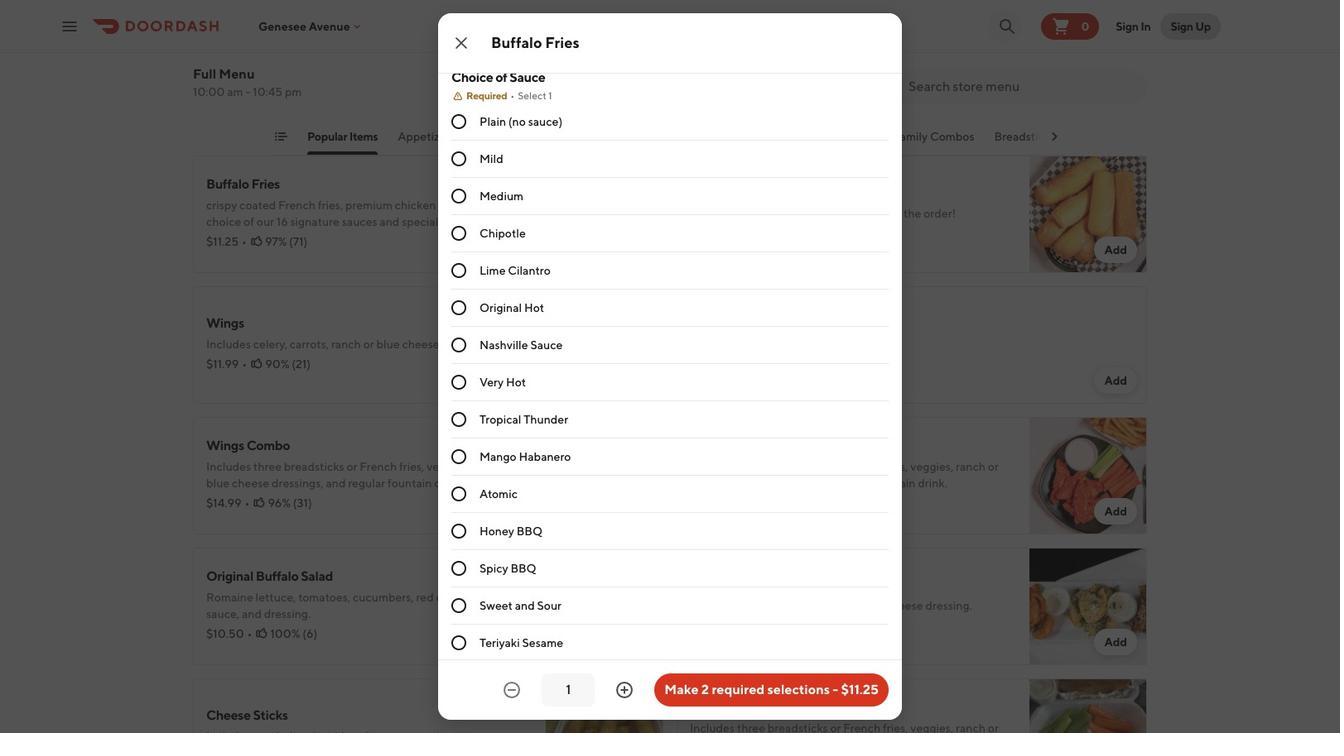 Task type: describe. For each thing, give the bounding box(es) containing it.
avenue
[[309, 19, 350, 33]]

this
[[461, 128, 480, 141]]

Original Hot radio
[[451, 301, 466, 316]]

original buffalo salad romaine lettuce, tomatoes, cucumbers, red onions, banana peppers, your favorite sauce, and dressing.
[[206, 569, 631, 621]]

add button for tenders
[[1094, 629, 1137, 656]]

Very Hot radio
[[451, 375, 466, 390]]

wings for combo
[[206, 438, 244, 454]]

buffalo for buffalo fries crispy coated french fries, premium chicken tenders,yor choice of our 16 signature sauces and special house dressing on top
[[206, 176, 249, 192]]

am
[[227, 85, 243, 99]]

teriyaki sesame
[[480, 637, 563, 650]]

90% for includes
[[265, 358, 289, 371]]

chipotle
[[480, 227, 526, 240]]

dressing. for wings
[[442, 338, 489, 351]]

menu
[[219, 66, 255, 82]]

honey
[[480, 525, 514, 538]]

sign for sign in
[[1116, 19, 1139, 33]]

mild
[[480, 152, 503, 166]]

celery, for wings
[[253, 338, 287, 351]]

$3.15
[[690, 350, 718, 363]]

$10.50
[[206, 628, 244, 641]]

and inside button
[[711, 130, 731, 143]]

Spicy BBQ radio
[[451, 562, 466, 576]]

96% (31)
[[268, 497, 312, 510]]

on
[[206, 232, 220, 245]]

and inside wings combo includes three breadsticks or french fries, veggies, ranch or blue cheese dressings, and regular fountain drink.
[[326, 477, 346, 490]]

from
[[434, 128, 459, 141]]

$11.99 for wings
[[206, 358, 239, 371]]

tenders inside button
[[733, 130, 775, 143]]

and inside the tenders combo includes three breadsticks or french fries, veggies, ranch or blue cheese dressings, and regular fountain drink.
[[809, 477, 829, 490]]

romaine
[[206, 591, 253, 605]]

blue inside wings includes celery, carrots, ranch or blue cheese dressing.
[[376, 338, 400, 351]]

(31)
[[293, 497, 312, 510]]

blue inside the tenders combo includes three breadsticks or french fries, veggies, ranch or blue cheese dressings, and regular fountain drink.
[[690, 477, 713, 490]]

sauce)
[[528, 115, 562, 128]]

cheese inside the tenders combo includes three breadsticks or french fries, veggies, ranch or blue cheese dressings, and regular fountain drink.
[[716, 477, 753, 490]]

hot for very hot
[[506, 376, 526, 389]]

famous
[[613, 130, 655, 143]]

Tropical Thunder radio
[[451, 412, 466, 427]]

and inside original buffalo salad romaine lettuce, tomatoes, cucumbers, red onions, banana peppers, your favorite sauce, and dressing.
[[242, 608, 262, 621]]

honey bbq
[[480, 525, 543, 538]]

(20) for combo
[[775, 497, 798, 510]]

0 horizontal spatial $11.25
[[206, 235, 239, 248]]

$10.50 •
[[206, 628, 252, 641]]

fresh
[[475, 130, 505, 143]]

0 vertical spatial sauce
[[510, 70, 545, 85]]

combo for tenders combo
[[739, 438, 782, 454]]

our most famous button
[[561, 128, 655, 155]]

or for tenders combo
[[830, 460, 841, 474]]

100% (20)
[[749, 619, 804, 633]]

tenders for tenders
[[690, 577, 736, 593]]

tropical
[[480, 413, 521, 427]]

tropical thunder
[[480, 413, 568, 427]]

bbq for honey bbq
[[517, 525, 543, 538]]

blue inside tenders includes celery, carrots, ranch or blue cheese dressing.
[[860, 600, 883, 613]]

french inside the buffalo fries crispy coated french fries, premium chicken tenders,yor choice of our 16 signature sauces and special house dressing on top
[[278, 199, 316, 212]]

add for wings combo
[[621, 505, 644, 518]]

veggies, for tenders combo
[[910, 460, 954, 474]]

buffalo fries dialog
[[438, 0, 902, 734]]

$14.99
[[206, 497, 241, 510]]

quick combos
[[795, 130, 873, 143]]

order!
[[924, 207, 956, 220]]

Item Search search field
[[909, 78, 1134, 96]]

hot for original hot
[[524, 301, 544, 315]]

premium
[[345, 199, 393, 212]]

add for buffalo fries
[[621, 243, 644, 257]]

- for selections
[[833, 682, 838, 698]]

fountain for wings combo
[[388, 477, 432, 490]]

banana
[[476, 591, 515, 605]]

Teriyaki Sesame radio
[[451, 636, 466, 651]]

select
[[518, 89, 546, 102]]

10:45
[[253, 85, 283, 99]]

boneless wings combo image
[[1029, 679, 1147, 734]]

spicy
[[480, 562, 508, 576]]

nashville sauce
[[480, 339, 563, 352]]

make 2 required selections - $11.25 button
[[655, 674, 889, 707]]

french for tenders combo
[[843, 460, 881, 474]]

drink. for tenders combo
[[918, 477, 947, 490]]

combo for wings combo
[[246, 438, 290, 454]]

special
[[402, 215, 438, 229]]

add button for buffalo fries
[[611, 237, 653, 263]]

(6)
[[303, 628, 318, 641]]

add for tenders combo
[[1104, 505, 1127, 518]]

fries, for tenders combo
[[883, 460, 908, 474]]

and inside the buffalo fries crispy coated french fries, premium chicken tenders,yor choice of our 16 signature sauces and special house dressing on top
[[380, 215, 400, 229]]

cilantro
[[508, 264, 551, 277]]

original for hot
[[480, 301, 522, 315]]

ranch inside tenders includes celery, carrots, ranch or blue cheese dressing.
[[815, 600, 845, 613]]

Mild radio
[[451, 152, 466, 166]]

lime cilantro
[[480, 264, 551, 277]]

fresh salads button
[[475, 128, 541, 155]]

1 freshly from the left
[[690, 207, 728, 220]]

items
[[349, 130, 378, 143]]

up
[[1195, 19, 1211, 33]]

choice of sauce group
[[451, 69, 889, 734]]

mango habanero
[[480, 451, 571, 464]]

100% (6)
[[270, 628, 318, 641]]

tomatoes,
[[298, 591, 350, 605]]

2
[[701, 682, 709, 698]]

fries, inside the buffalo fries crispy coated french fries, premium chicken tenders,yor choice of our 16 signature sauces and special house dressing on top
[[318, 199, 343, 212]]

popular
[[307, 130, 347, 143]]

tenders includes celery, carrots, ranch or blue cheese dressing.
[[690, 577, 972, 613]]

tenders,yor
[[438, 199, 498, 212]]

genesee avenue
[[258, 19, 350, 33]]

your
[[565, 591, 589, 605]]

• for wings
[[242, 358, 247, 371]]

10:00
[[193, 85, 225, 99]]

and inside choice of sauce "group"
[[515, 600, 535, 613]]

boneless
[[690, 700, 743, 716]]

boneless wings combo
[[690, 700, 829, 716]]

to
[[890, 207, 901, 220]]

cheese
[[206, 708, 251, 724]]

$11.25 •
[[206, 235, 247, 248]]

chicken
[[395, 199, 436, 212]]

large +$2.00
[[480, 8, 513, 36]]

most
[[215, 128, 241, 141]]

• inside choice of sauce "group"
[[510, 89, 515, 102]]

in
[[1141, 19, 1151, 33]]

appetizers button
[[398, 128, 455, 155]]

family combos button
[[893, 128, 974, 155]]

includes inside tenders includes celery, carrots, ranch or blue cheese dressing.
[[690, 600, 735, 613]]

buffalo for buffalo fries
[[491, 34, 542, 51]]

• for tenders combo
[[726, 497, 731, 510]]

thunder
[[524, 413, 568, 427]]

wings down make 2 required selections - $11.25
[[745, 700, 783, 716]]

breadsticks button
[[994, 128, 1056, 155]]

the
[[193, 128, 213, 141]]

$11.99 • for tenders combo
[[690, 497, 731, 510]]

90% (21)
[[265, 358, 311, 371]]

Honey BBQ radio
[[451, 524, 466, 539]]

wings and tenders button
[[675, 128, 775, 155]]

appetizers
[[398, 130, 455, 143]]

buffalo fries image
[[546, 156, 663, 273]]

coated
[[239, 199, 276, 212]]

+$2.00
[[480, 24, 513, 36]]

2 freshly from the left
[[814, 207, 852, 220]]

popular items
[[307, 130, 378, 143]]

ordered
[[301, 128, 343, 141]]

fountain for tenders combo
[[871, 477, 916, 490]]

veggies, for wings combo
[[427, 460, 470, 474]]

sesame
[[522, 637, 563, 650]]

medium
[[480, 190, 524, 203]]

wings image
[[546, 287, 663, 404]]

Atomic radio
[[451, 487, 466, 502]]

habanero
[[519, 451, 571, 464]]

Current quantity is 1 number field
[[552, 682, 585, 700]]

open menu image
[[60, 16, 80, 36]]

dressing
[[475, 215, 519, 229]]

tenders image
[[1029, 548, 1147, 666]]

genesee
[[258, 19, 306, 33]]



Task type: locate. For each thing, give the bounding box(es) containing it.
combos for quick combos
[[829, 130, 873, 143]]

dressings, up 90% (20)
[[755, 477, 807, 490]]

cheese inside wings combo includes three breadsticks or french fries, veggies, ranch or blue cheese dressings, and regular fountain drink.
[[232, 477, 269, 490]]

0 vertical spatial buffalo
[[491, 34, 542, 51]]

1 vertical spatial of
[[244, 215, 254, 229]]

1 horizontal spatial dressing.
[[442, 338, 489, 351]]

0 vertical spatial -
[[245, 85, 250, 99]]

tenders combo image
[[1029, 417, 1147, 535]]

• left select
[[510, 89, 515, 102]]

wings inside button
[[675, 130, 708, 143]]

2 regular from the left
[[832, 477, 869, 490]]

2 veggies, from the left
[[910, 460, 954, 474]]

(20)
[[775, 497, 798, 510], [781, 619, 804, 633]]

wings combo includes three breadsticks or french fries, veggies, ranch or blue cheese dressings, and regular fountain drink.
[[206, 438, 515, 490]]

add button for wings combo
[[611, 499, 653, 525]]

1 horizontal spatial three
[[737, 460, 765, 474]]

• for original buffalo salad
[[247, 628, 252, 641]]

1 horizontal spatial $11.25
[[841, 682, 879, 698]]

salads
[[507, 130, 541, 143]]

or for wings combo
[[347, 460, 357, 474]]

sauce right 'nashville' at the top left of page
[[530, 339, 563, 352]]

drink. for wings combo
[[434, 477, 464, 490]]

1 three from the left
[[253, 460, 282, 474]]

quick
[[795, 130, 827, 143]]

buffalo inside original buffalo salad romaine lettuce, tomatoes, cucumbers, red onions, banana peppers, your favorite sauce, and dressing.
[[256, 569, 298, 585]]

1 vertical spatial celery,
[[737, 600, 771, 613]]

100% left (6)
[[270, 628, 300, 641]]

fries for buffalo fries crispy coated french fries, premium chicken tenders,yor choice of our 16 signature sauces and special house dressing on top
[[251, 176, 280, 192]]

1 fountain from the left
[[388, 477, 432, 490]]

0 horizontal spatial buffalo
[[206, 176, 249, 192]]

90%
[[265, 358, 289, 371], [749, 497, 773, 510]]

0 horizontal spatial three
[[253, 460, 282, 474]]

0 horizontal spatial carrots,
[[290, 338, 329, 351]]

bbq right honey at the bottom of page
[[517, 525, 543, 538]]

buffalo
[[491, 34, 542, 51], [206, 176, 249, 192], [256, 569, 298, 585]]

- for am
[[245, 85, 250, 99]]

2 combos from the left
[[930, 130, 974, 143]]

0 vertical spatial $11.25
[[206, 235, 239, 248]]

Chipotle radio
[[451, 226, 466, 241]]

0 button
[[1041, 13, 1099, 39]]

Plain (no sauce) radio
[[451, 114, 466, 129]]

selections
[[767, 682, 830, 698]]

0 vertical spatial of
[[495, 70, 507, 85]]

bbq for spicy bbq
[[510, 562, 536, 576]]

sign
[[1116, 19, 1139, 33], [1171, 19, 1193, 33]]

of left our
[[244, 215, 254, 229]]

0 vertical spatial (20)
[[775, 497, 798, 510]]

celery, up the 100% (20) on the right bottom of page
[[737, 600, 771, 613]]

wings inside wings includes celery, carrots, ranch or blue cheese dressing.
[[206, 316, 244, 331]]

atomic
[[480, 488, 518, 501]]

1 breadsticks from the left
[[284, 460, 344, 474]]

1 vertical spatial (20)
[[781, 619, 804, 633]]

buffalo up lettuce,
[[256, 569, 298, 585]]

buffalo down large on the top left of page
[[491, 34, 542, 51]]

0 vertical spatial fries
[[545, 34, 579, 51]]

sign left in
[[1116, 19, 1139, 33]]

ranch inside the tenders combo includes three breadsticks or french fries, veggies, ranch or blue cheese dressings, and regular fountain drink.
[[956, 460, 986, 474]]

1 horizontal spatial carrots,
[[773, 600, 813, 613]]

$11.99 • up 2
[[690, 619, 731, 633]]

sauce,
[[206, 608, 239, 621]]

• right $14.99 on the bottom
[[245, 497, 250, 510]]

3 breadsticks image
[[1029, 156, 1147, 273]]

dressings, inside wings combo includes three breadsticks or french fries, veggies, ranch or blue cheese dressings, and regular fountain drink.
[[272, 477, 324, 490]]

0 vertical spatial celery,
[[253, 338, 287, 351]]

or for wings
[[363, 338, 374, 351]]

2 dressings, from the left
[[755, 477, 807, 490]]

wings right famous
[[675, 130, 708, 143]]

• for tenders
[[726, 619, 731, 633]]

dressings, for tenders combo
[[755, 477, 807, 490]]

1 horizontal spatial veggies,
[[910, 460, 954, 474]]

1 veggies, from the left
[[427, 460, 470, 474]]

None radio
[[451, 15, 466, 30]]

1 vertical spatial carrots,
[[773, 600, 813, 613]]

french
[[278, 199, 316, 212], [360, 460, 397, 474], [843, 460, 881, 474]]

- inside full menu 10:00 am - 10:45 pm
[[245, 85, 250, 99]]

our
[[561, 130, 582, 143]]

0 horizontal spatial combo
[[246, 438, 290, 454]]

0 horizontal spatial 100%
[[270, 628, 300, 641]]

regular inside wings combo includes three breadsticks or french fries, veggies, ranch or blue cheese dressings, and regular fountain drink.
[[348, 477, 385, 490]]

$11.99 up 2
[[690, 619, 722, 633]]

1 horizontal spatial buffalo
[[256, 569, 298, 585]]

dressing. inside original buffalo salad romaine lettuce, tomatoes, cucumbers, red onions, banana peppers, your favorite sauce, and dressing.
[[264, 608, 311, 621]]

salad
[[301, 569, 333, 585]]

breadsticks inside the tenders combo includes three breadsticks or french fries, veggies, ranch or blue cheese dressings, and regular fountain drink.
[[768, 460, 828, 474]]

fries inside "dialog"
[[545, 34, 579, 51]]

combos right family
[[930, 130, 974, 143]]

increase quantity by 1 image
[[615, 681, 635, 701]]

0 horizontal spatial drink.
[[434, 477, 464, 490]]

or
[[363, 338, 374, 351], [347, 460, 357, 474], [504, 460, 515, 474], [830, 460, 841, 474], [988, 460, 999, 474], [847, 600, 858, 613]]

0 vertical spatial hot
[[524, 301, 544, 315]]

breadsticks for tenders combo
[[768, 460, 828, 474]]

celery, up 90% (21)
[[253, 338, 287, 351]]

$11.99 for tenders combo
[[690, 497, 722, 510]]

regular inside the tenders combo includes three breadsticks or french fries, veggies, ranch or blue cheese dressings, and regular fountain drink.
[[832, 477, 869, 490]]

1 sign from the left
[[1116, 19, 1139, 33]]

quick combos button
[[795, 128, 873, 155]]

wings down $11.25 •
[[206, 316, 244, 331]]

0 horizontal spatial freshly
[[690, 207, 728, 220]]

Nashville Sauce radio
[[451, 338, 466, 353]]

0 horizontal spatial veggies,
[[427, 460, 470, 474]]

add button for tenders combo
[[1094, 499, 1137, 525]]

1 vertical spatial sauce
[[530, 339, 563, 352]]

combo up 96%
[[246, 438, 290, 454]]

or inside tenders includes celery, carrots, ranch or blue cheese dressing.
[[847, 600, 858, 613]]

pm
[[285, 85, 302, 99]]

celery, inside tenders includes celery, carrots, ranch or blue cheese dressing.
[[737, 600, 771, 613]]

dressings, for wings combo
[[272, 477, 324, 490]]

drink. inside wings combo includes three breadsticks or french fries, veggies, ranch or blue cheese dressings, and regular fountain drink.
[[434, 477, 464, 490]]

90% for combo
[[749, 497, 773, 510]]

100% up make 2 required selections - $11.25
[[749, 619, 779, 633]]

three for tenders
[[737, 460, 765, 474]]

0 vertical spatial 90%
[[265, 358, 289, 371]]

three
[[253, 460, 282, 474], [737, 460, 765, 474]]

0 vertical spatial carrots,
[[290, 338, 329, 351]]

$11.99 left 90% (20)
[[690, 497, 722, 510]]

cheese inside tenders includes celery, carrots, ranch or blue cheese dressing.
[[886, 600, 923, 613]]

fries for buffalo fries
[[545, 34, 579, 51]]

freshly left baked
[[814, 207, 852, 220]]

1 dressings, from the left
[[272, 477, 324, 490]]

our most famous
[[561, 130, 655, 143]]

scroll menu navigation right image
[[1048, 130, 1061, 143]]

buffalo up crispy
[[206, 176, 249, 192]]

fries,
[[318, 199, 343, 212], [399, 460, 424, 474], [883, 460, 908, 474]]

breadsticks inside wings combo includes three breadsticks or french fries, veggies, ranch or blue cheese dressings, and regular fountain drink.
[[284, 460, 344, 474]]

combos
[[829, 130, 873, 143], [930, 130, 974, 143]]

fries up coated
[[251, 176, 280, 192]]

1 combos from the left
[[829, 130, 873, 143]]

1 horizontal spatial dressings,
[[755, 477, 807, 490]]

combo down the selections
[[785, 700, 829, 716]]

close buffalo fries image
[[451, 33, 471, 53]]

0 horizontal spatial combos
[[829, 130, 873, 143]]

1 vertical spatial -
[[833, 682, 838, 698]]

$11.25 down choice
[[206, 235, 239, 248]]

2 breadsticks from the left
[[768, 460, 828, 474]]

wings for and
[[675, 130, 708, 143]]

breadsticks up (31)
[[284, 460, 344, 474]]

$11.99 left 90% (21)
[[206, 358, 239, 371]]

(20) down tenders includes celery, carrots, ranch or blue cheese dressing.
[[781, 619, 804, 633]]

0 horizontal spatial sign
[[1116, 19, 1139, 33]]

red
[[416, 591, 434, 605]]

0 horizontal spatial 90%
[[265, 358, 289, 371]]

0 vertical spatial $11.99 •
[[206, 358, 247, 371]]

0 horizontal spatial of
[[244, 215, 254, 229]]

2 drink. from the left
[[918, 477, 947, 490]]

celery, for tenders
[[737, 600, 771, 613]]

2 three from the left
[[737, 460, 765, 474]]

ranch inside wings combo includes three breadsticks or french fries, veggies, ranch or blue cheese dressings, and regular fountain drink.
[[472, 460, 502, 474]]

fries up 1
[[545, 34, 579, 51]]

fountain
[[388, 477, 432, 490], [871, 477, 916, 490]]

2 vertical spatial buffalo
[[256, 569, 298, 585]]

genesee avenue button
[[258, 19, 363, 33]]

1 regular from the left
[[348, 477, 385, 490]]

Lime Cilantro radio
[[451, 263, 466, 278]]

wings and tenders
[[675, 130, 775, 143]]

•
[[510, 89, 515, 102], [242, 235, 247, 248], [242, 358, 247, 371], [245, 497, 250, 510], [726, 497, 731, 510], [726, 619, 731, 633], [247, 628, 252, 641]]

carrots, inside tenders includes celery, carrots, ranch or blue cheese dressing.
[[773, 600, 813, 613]]

• for buffalo fries
[[242, 235, 247, 248]]

cheese sticks
[[206, 708, 288, 724]]

• left 90% (21)
[[242, 358, 247, 371]]

- right am
[[245, 85, 250, 99]]

$11.99 • left 90% (21)
[[206, 358, 247, 371]]

sauce up • select 1
[[510, 70, 545, 85]]

dressings, up (31)
[[272, 477, 324, 490]]

french inside the tenders combo includes three breadsticks or french fries, veggies, ranch or blue cheese dressings, and regular fountain drink.
[[843, 460, 881, 474]]

teriyaki
[[480, 637, 520, 650]]

peppers,
[[517, 591, 563, 605]]

choice
[[451, 70, 493, 85]]

celery, inside wings includes celery, carrots, ranch or blue cheese dressing.
[[253, 338, 287, 351]]

choice of sauce
[[451, 70, 545, 85]]

• left 90% (20)
[[726, 497, 731, 510]]

2 horizontal spatial combo
[[785, 700, 829, 716]]

0 vertical spatial original
[[480, 301, 522, 315]]

(20) for includes
[[781, 619, 804, 633]]

tenders combo includes three breadsticks or french fries, veggies, ranch or blue cheese dressings, and regular fountain drink.
[[690, 438, 999, 490]]

original up romaine
[[206, 569, 253, 585]]

three inside wings combo includes three breadsticks or french fries, veggies, ranch or blue cheese dressings, and regular fountain drink.
[[253, 460, 282, 474]]

1 vertical spatial original
[[206, 569, 253, 585]]

1 vertical spatial bbq
[[510, 562, 536, 576]]

includes inside wings combo includes three breadsticks or french fries, veggies, ranch or blue cheese dressings, and regular fountain drink.
[[206, 460, 251, 474]]

90% (20)
[[749, 497, 798, 510]]

0 horizontal spatial fountain
[[388, 477, 432, 490]]

1 vertical spatial fries
[[251, 176, 280, 192]]

0 horizontal spatial original
[[206, 569, 253, 585]]

includes inside wings includes celery, carrots, ranch or blue cheese dressing.
[[206, 338, 251, 351]]

combos right quick
[[829, 130, 873, 143]]

three inside the tenders combo includes three breadsticks or french fries, veggies, ranch or blue cheese dressings, and regular fountain drink.
[[737, 460, 765, 474]]

1 vertical spatial $11.99 •
[[690, 497, 731, 510]]

drink
[[690, 324, 722, 340]]

96%
[[268, 497, 291, 510]]

fries inside the buffalo fries crispy coated french fries, premium chicken tenders,yor choice of our 16 signature sauces and special house dressing on top
[[251, 176, 280, 192]]

sign up link
[[1161, 13, 1221, 39]]

sign in
[[1116, 19, 1151, 33]]

carrots, for tenders
[[773, 600, 813, 613]]

0 horizontal spatial breadsticks
[[284, 460, 344, 474]]

plain (no sauce)
[[480, 115, 562, 128]]

Mango Habanero radio
[[451, 450, 466, 465]]

the
[[904, 207, 921, 220]]

1 vertical spatial hot
[[506, 376, 526, 389]]

sauce
[[510, 70, 545, 85], [530, 339, 563, 352]]

combo inside the tenders combo includes three breadsticks or french fries, veggies, ranch or blue cheese dressings, and regular fountain drink.
[[739, 438, 782, 454]]

dressing. for tenders
[[925, 600, 972, 613]]

1 horizontal spatial regular
[[832, 477, 869, 490]]

1 drink. from the left
[[434, 477, 464, 490]]

1 horizontal spatial -
[[833, 682, 838, 698]]

1 horizontal spatial drink.
[[918, 477, 947, 490]]

drink. inside the tenders combo includes three breadsticks or french fries, veggies, ranch or blue cheese dressings, and regular fountain drink.
[[918, 477, 947, 490]]

1 horizontal spatial breadsticks
[[768, 460, 828, 474]]

dishes
[[398, 128, 432, 141]]

0 horizontal spatial celery,
[[253, 338, 287, 351]]

2 sign from the left
[[1171, 19, 1193, 33]]

2 vertical spatial tenders
[[690, 577, 736, 593]]

or for tenders
[[847, 600, 858, 613]]

french for wings combo
[[360, 460, 397, 474]]

2 vertical spatial $11.99 •
[[690, 619, 731, 633]]

1 vertical spatial tenders
[[690, 438, 736, 454]]

$11.99 • for wings
[[206, 358, 247, 371]]

1 vertical spatial $11.99
[[690, 497, 722, 510]]

dressings,
[[272, 477, 324, 490], [755, 477, 807, 490]]

wings for includes
[[206, 316, 244, 331]]

0 horizontal spatial fries
[[251, 176, 280, 192]]

• right the top
[[242, 235, 247, 248]]

(71)
[[289, 235, 308, 248]]

lettuce,
[[256, 591, 296, 605]]

very hot
[[480, 376, 526, 389]]

includes inside the tenders combo includes three breadsticks or french fries, veggies, ranch or blue cheese dressings, and regular fountain drink.
[[690, 460, 735, 474]]

top
[[222, 232, 240, 245]]

dressing. inside tenders includes celery, carrots, ranch or blue cheese dressing.
[[925, 600, 972, 613]]

of up "required" at left top
[[495, 70, 507, 85]]

- right the selections
[[833, 682, 838, 698]]

Sweet and Sour radio
[[451, 599, 466, 614]]

fountain inside wings combo includes three breadsticks or french fries, veggies, ranch or blue cheese dressings, and regular fountain drink.
[[388, 477, 432, 490]]

wings up $14.99 on the bottom
[[206, 438, 244, 454]]

cheese sticks image
[[546, 679, 663, 734]]

bbq right spicy
[[510, 562, 536, 576]]

sign for sign up
[[1171, 19, 1193, 33]]

combo up 90% (20)
[[739, 438, 782, 454]]

0 vertical spatial bbq
[[517, 525, 543, 538]]

2 horizontal spatial buffalo
[[491, 34, 542, 51]]

1 horizontal spatial french
[[360, 460, 397, 474]]

1 vertical spatial 90%
[[749, 497, 773, 510]]

original up 'nashville' at the top left of page
[[480, 301, 522, 315]]

ranch
[[331, 338, 361, 351], [472, 460, 502, 474], [956, 460, 986, 474], [815, 600, 845, 613]]

(no
[[508, 115, 526, 128]]

$11.25 inside button
[[841, 682, 879, 698]]

1 horizontal spatial fries
[[545, 34, 579, 51]]

freshly left 'handmade' in the top right of the page
[[690, 207, 728, 220]]

regular for wings combo
[[348, 477, 385, 490]]

fries, for wings combo
[[399, 460, 424, 474]]

family combos
[[893, 130, 974, 143]]

- inside button
[[833, 682, 838, 698]]

cheese inside wings includes celery, carrots, ranch or blue cheese dressing.
[[402, 338, 439, 351]]

2 vertical spatial $11.99
[[690, 619, 722, 633]]

carrots, inside wings includes celery, carrots, ranch or blue cheese dressing.
[[290, 338, 329, 351]]

$11.99 • left 90% (20)
[[690, 497, 731, 510]]

combos for family combos
[[930, 130, 974, 143]]

the most commonly ordered items and dishes from this store
[[193, 128, 509, 141]]

dressings, inside the tenders combo includes three breadsticks or french fries, veggies, ranch or blue cheese dressings, and regular fountain drink.
[[755, 477, 807, 490]]

buffalo inside the buffalo fries crispy coated french fries, premium chicken tenders,yor choice of our 16 signature sauces and special house dressing on top
[[206, 176, 249, 192]]

• select 1
[[510, 89, 552, 102]]

cucumbers,
[[353, 591, 414, 605]]

0 horizontal spatial -
[[245, 85, 250, 99]]

required
[[466, 89, 507, 102]]

breadsticks up 90% (20)
[[768, 460, 828, 474]]

1 horizontal spatial of
[[495, 70, 507, 85]]

mango
[[480, 451, 517, 464]]

freshly handmade and freshly baked to the order!
[[690, 207, 956, 220]]

ranch inside wings includes celery, carrots, ranch or blue cheese dressing.
[[331, 338, 361, 351]]

carrots, up '(21)'
[[290, 338, 329, 351]]

regular
[[348, 477, 385, 490], [832, 477, 869, 490]]

dressing. inside wings includes celery, carrots, ranch or blue cheese dressing.
[[442, 338, 489, 351]]

hot right very
[[506, 376, 526, 389]]

three up 90% (20)
[[737, 460, 765, 474]]

lime
[[480, 264, 506, 277]]

original inside choice of sauce "group"
[[480, 301, 522, 315]]

(20) down the tenders combo includes three breadsticks or french fries, veggies, ranch or blue cheese dressings, and regular fountain drink.
[[775, 497, 798, 510]]

plain
[[480, 115, 506, 128]]

1 horizontal spatial 90%
[[749, 497, 773, 510]]

1 horizontal spatial 100%
[[749, 619, 779, 633]]

$11.99 • for tenders
[[690, 619, 731, 633]]

regular for tenders combo
[[832, 477, 869, 490]]

blue inside wings combo includes three breadsticks or french fries, veggies, ranch or blue cheese dressings, and regular fountain drink.
[[206, 477, 230, 490]]

2 fountain from the left
[[871, 477, 916, 490]]

full
[[193, 66, 216, 82]]

0 vertical spatial tenders
[[733, 130, 775, 143]]

buffalo fries crispy coated french fries, premium chicken tenders,yor choice of our 16 signature sauces and special house dressing on top
[[206, 176, 519, 245]]

carrots, up the 100% (20) on the right bottom of page
[[773, 600, 813, 613]]

make
[[664, 682, 699, 698]]

or inside wings includes celery, carrots, ranch or blue cheese dressing.
[[363, 338, 374, 351]]

1 horizontal spatial original
[[480, 301, 522, 315]]

1 horizontal spatial celery,
[[737, 600, 771, 613]]

wings inside wings combo includes three breadsticks or french fries, veggies, ranch or blue cheese dressings, and regular fountain drink.
[[206, 438, 244, 454]]

combo inside wings combo includes three breadsticks or french fries, veggies, ranch or blue cheese dressings, and regular fountain drink.
[[246, 438, 290, 454]]

1 horizontal spatial freshly
[[814, 207, 852, 220]]

0 horizontal spatial fries,
[[318, 199, 343, 212]]

breadsticks for wings combo
[[284, 460, 344, 474]]

sign in link
[[1106, 10, 1161, 43]]

carrots, for wings
[[290, 338, 329, 351]]

2 horizontal spatial fries,
[[883, 460, 908, 474]]

• right $10.50
[[247, 628, 252, 641]]

large
[[480, 8, 510, 22]]

1 vertical spatial $11.25
[[841, 682, 879, 698]]

hot down cilantro on the top of the page
[[524, 301, 544, 315]]

make 2 required selections - $11.25
[[664, 682, 879, 698]]

full menu 10:00 am - 10:45 pm
[[193, 66, 302, 99]]

2 horizontal spatial dressing.
[[925, 600, 972, 613]]

97% (71)
[[265, 235, 308, 248]]

0 horizontal spatial dressings,
[[272, 477, 324, 490]]

tenders for tenders combo
[[690, 438, 736, 454]]

1 vertical spatial buffalo
[[206, 176, 249, 192]]

veggies, inside the tenders combo includes three breadsticks or french fries, veggies, ranch or blue cheese dressings, and regular fountain drink.
[[910, 460, 954, 474]]

original for buffalo
[[206, 569, 253, 585]]

sweet and sour
[[480, 600, 562, 613]]

0 horizontal spatial regular
[[348, 477, 385, 490]]

fries, inside wings combo includes three breadsticks or french fries, veggies, ranch or blue cheese dressings, and regular fountain drink.
[[399, 460, 424, 474]]

tenders inside tenders includes celery, carrots, ranch or blue cheese dressing.
[[690, 577, 736, 593]]

french inside wings combo includes three breadsticks or french fries, veggies, ranch or blue cheese dressings, and regular fountain drink.
[[360, 460, 397, 474]]

veggies, inside wings combo includes three breadsticks or french fries, veggies, ranch or blue cheese dressings, and regular fountain drink.
[[427, 460, 470, 474]]

sign inside 'link'
[[1116, 19, 1139, 33]]

$11.99 for tenders
[[690, 619, 722, 633]]

buffalo inside "dialog"
[[491, 34, 542, 51]]

favorite
[[591, 591, 631, 605]]

1 horizontal spatial fountain
[[871, 477, 916, 490]]

choice
[[206, 215, 241, 229]]

2 horizontal spatial french
[[843, 460, 881, 474]]

1 horizontal spatial combos
[[930, 130, 974, 143]]

three up 96%
[[253, 460, 282, 474]]

fries, inside the tenders combo includes three breadsticks or french fries, veggies, ranch or blue cheese dressings, and regular fountain drink.
[[883, 460, 908, 474]]

1 horizontal spatial fries,
[[399, 460, 424, 474]]

onions,
[[436, 591, 474, 605]]

0 horizontal spatial french
[[278, 199, 316, 212]]

100% for salad
[[270, 628, 300, 641]]

add button
[[611, 237, 653, 263], [1094, 237, 1137, 263], [1094, 368, 1137, 394], [611, 499, 653, 525], [1094, 499, 1137, 525], [1094, 629, 1137, 656]]

0 horizontal spatial dressing.
[[264, 608, 311, 621]]

of inside the buffalo fries crispy coated french fries, premium chicken tenders,yor choice of our 16 signature sauces and special house dressing on top
[[244, 215, 254, 229]]

Medium radio
[[451, 189, 466, 204]]

handmade
[[731, 207, 789, 220]]

buffalo fries
[[491, 34, 579, 51]]

decrease quantity by 1 image
[[502, 681, 522, 701]]

three for wings
[[253, 460, 282, 474]]

fountain inside the tenders combo includes three breadsticks or french fries, veggies, ranch or blue cheese dressings, and regular fountain drink.
[[871, 477, 916, 490]]

original inside original buffalo salad romaine lettuce, tomatoes, cucumbers, red onions, banana peppers, your favorite sauce, and dressing.
[[206, 569, 253, 585]]

wings combo image
[[546, 417, 663, 535]]

1 horizontal spatial combo
[[739, 438, 782, 454]]

sign left up
[[1171, 19, 1193, 33]]

tenders inside the tenders combo includes three breadsticks or french fries, veggies, ranch or blue cheese dressings, and regular fountain drink.
[[690, 438, 736, 454]]

0 vertical spatial $11.99
[[206, 358, 239, 371]]

• left the 100% (20) on the right bottom of page
[[726, 619, 731, 633]]

$11.25
[[206, 235, 239, 248], [841, 682, 879, 698]]

• for wings combo
[[245, 497, 250, 510]]

$11.25 right the selections
[[841, 682, 879, 698]]

of inside "group"
[[495, 70, 507, 85]]

100% for celery,
[[749, 619, 779, 633]]

1 horizontal spatial sign
[[1171, 19, 1193, 33]]

add for tenders
[[1104, 636, 1127, 649]]



Task type: vqa. For each thing, say whether or not it's contained in the screenshot.
dressing. inside the TENDERS INCLUDES CELERY, CARROTS, RANCH OR BLUE CHEESE DRESSING.
yes



